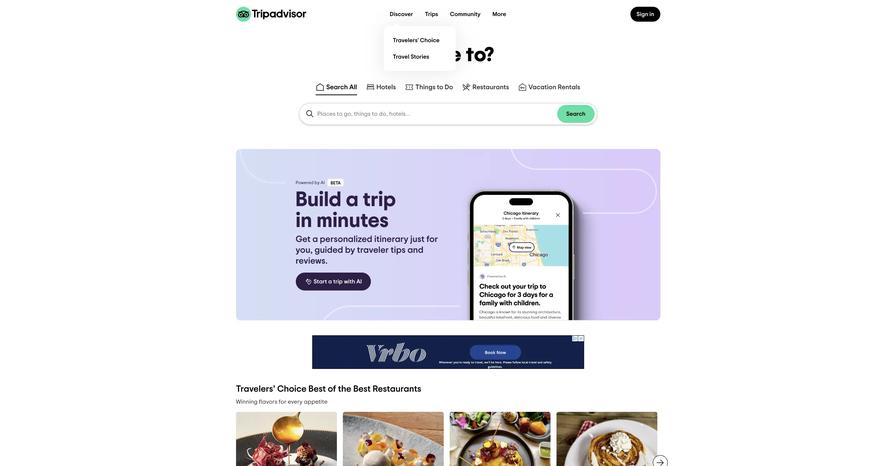 Task type: locate. For each thing, give the bounding box(es) containing it.
by right powered
[[315, 181, 320, 185]]

and
[[408, 246, 424, 255]]

0 vertical spatial a
[[346, 190, 359, 210]]

discover button
[[384, 7, 419, 22]]

for right "just"
[[427, 235, 438, 244]]

by down personalized
[[345, 246, 355, 255]]

0 horizontal spatial best
[[309, 385, 326, 394]]

search for search
[[567, 111, 586, 117]]

tips
[[391, 246, 406, 255]]

ai right with
[[357, 279, 362, 285]]

0 horizontal spatial search
[[327, 84, 348, 91]]

all
[[350, 84, 357, 91]]

choice
[[420, 37, 440, 43], [277, 385, 307, 394]]

by inside build a trip in minutes get a personalized itinerary just for you, guided by traveler tips and reviews.
[[345, 246, 355, 255]]

1 vertical spatial for
[[279, 399, 287, 405]]

travelers'
[[236, 385, 276, 394]]

trip for minutes
[[363, 190, 396, 210]]

start
[[314, 279, 327, 285]]

a
[[346, 190, 359, 210], [313, 235, 318, 244], [329, 279, 332, 285]]

winning flavors for every appetite
[[236, 399, 328, 405]]

trip inside button
[[334, 279, 343, 285]]

1 horizontal spatial best
[[354, 385, 371, 394]]

in
[[650, 11, 655, 17], [296, 210, 312, 231]]

0 horizontal spatial trip
[[334, 279, 343, 285]]

best up the appetite
[[309, 385, 326, 394]]

trip inside build a trip in minutes get a personalized itinerary just for you, guided by traveler tips and reviews.
[[363, 190, 396, 210]]

for
[[427, 235, 438, 244], [279, 399, 287, 405]]

search all
[[327, 84, 357, 91]]

0 vertical spatial by
[[315, 181, 320, 185]]

choice up 'every'
[[277, 385, 307, 394]]

to
[[437, 84, 444, 91]]

in up get
[[296, 210, 312, 231]]

sign in link
[[631, 7, 661, 22]]

1 vertical spatial by
[[345, 246, 355, 255]]

trip for ai
[[334, 279, 343, 285]]

best right the at the left
[[354, 385, 371, 394]]

1 horizontal spatial search
[[567, 111, 586, 117]]

trip
[[363, 190, 396, 210], [334, 279, 343, 285]]

itinerary
[[375, 235, 409, 244]]

things to do
[[416, 84, 454, 91]]

0 vertical spatial search
[[327, 84, 348, 91]]

tab list
[[0, 80, 897, 97]]

restaurants
[[473, 84, 510, 91], [373, 385, 422, 394]]

choice for travelers'
[[277, 385, 307, 394]]

1 vertical spatial in
[[296, 210, 312, 231]]

2 horizontal spatial a
[[346, 190, 359, 210]]

just
[[411, 235, 425, 244]]

a for build
[[346, 190, 359, 210]]

tab list containing search all
[[0, 80, 897, 97]]

choice inside menu
[[420, 37, 440, 43]]

0 horizontal spatial restaurants
[[373, 385, 422, 394]]

sign in
[[637, 11, 655, 17]]

search inside button
[[327, 84, 348, 91]]

1 horizontal spatial restaurants
[[473, 84, 510, 91]]

vacation
[[529, 84, 557, 91]]

things to do button
[[404, 81, 455, 95]]

ai inside button
[[357, 279, 362, 285]]

0 horizontal spatial in
[[296, 210, 312, 231]]

1 horizontal spatial a
[[329, 279, 332, 285]]

Search search field
[[300, 104, 597, 125]]

to?
[[466, 45, 495, 65]]

minutes
[[317, 210, 389, 231]]

a inside button
[[329, 279, 332, 285]]

community
[[450, 11, 481, 17]]

1 horizontal spatial for
[[427, 235, 438, 244]]

1 vertical spatial search
[[567, 111, 586, 117]]

1 horizontal spatial choice
[[420, 37, 440, 43]]

things
[[416, 84, 436, 91]]

by
[[315, 181, 320, 185], [345, 246, 355, 255]]

search image
[[306, 110, 315, 119]]

powered
[[296, 181, 314, 185]]

ai
[[321, 181, 325, 185], [357, 279, 362, 285]]

community button
[[444, 7, 487, 22]]

choice up 'where'
[[420, 37, 440, 43]]

Search search field
[[318, 111, 558, 117]]

get
[[296, 235, 311, 244]]

0 vertical spatial choice
[[420, 37, 440, 43]]

you,
[[296, 246, 313, 255]]

1 vertical spatial trip
[[334, 279, 343, 285]]

1 horizontal spatial trip
[[363, 190, 396, 210]]

a right build
[[346, 190, 359, 210]]

where to?
[[402, 45, 495, 65]]

0 horizontal spatial ai
[[321, 181, 325, 185]]

search inside button
[[567, 111, 586, 117]]

0 vertical spatial trip
[[363, 190, 396, 210]]

a right get
[[313, 235, 318, 244]]

2 best from the left
[[354, 385, 371, 394]]

0 vertical spatial for
[[427, 235, 438, 244]]

menu
[[384, 26, 456, 71]]

do
[[445, 84, 454, 91]]

1 horizontal spatial ai
[[357, 279, 362, 285]]

search left the all
[[327, 84, 348, 91]]

more button
[[487, 7, 513, 22]]

1 horizontal spatial by
[[345, 246, 355, 255]]

things to do link
[[405, 83, 454, 92]]

guided
[[315, 246, 343, 255]]

build a trip in minutes get a personalized itinerary just for you, guided by traveler tips and reviews.
[[296, 190, 438, 266]]

1 vertical spatial choice
[[277, 385, 307, 394]]

1 vertical spatial ai
[[357, 279, 362, 285]]

0 horizontal spatial choice
[[277, 385, 307, 394]]

beta
[[331, 181, 341, 185]]

1 vertical spatial a
[[313, 235, 318, 244]]

advertisement region
[[312, 336, 585, 369]]

1 horizontal spatial in
[[650, 11, 655, 17]]

search for search all
[[327, 84, 348, 91]]

2 vertical spatial a
[[329, 279, 332, 285]]

search
[[327, 84, 348, 91], [567, 111, 586, 117]]

sign
[[637, 11, 649, 17]]

0 vertical spatial restaurants
[[473, 84, 510, 91]]

a right 'start'
[[329, 279, 332, 285]]

search down rentals
[[567, 111, 586, 117]]

ai left beta at left top
[[321, 181, 325, 185]]

a for start
[[329, 279, 332, 285]]

0 horizontal spatial by
[[315, 181, 320, 185]]

for inside build a trip in minutes get a personalized itinerary just for you, guided by traveler tips and reviews.
[[427, 235, 438, 244]]

in right sign
[[650, 11, 655, 17]]

best
[[309, 385, 326, 394], [354, 385, 371, 394]]

0 horizontal spatial a
[[313, 235, 318, 244]]

for left 'every'
[[279, 399, 287, 405]]

where
[[402, 45, 462, 65]]



Task type: vqa. For each thing, say whether or not it's contained in the screenshot.
or to the middle
no



Task type: describe. For each thing, give the bounding box(es) containing it.
search button
[[558, 105, 595, 123]]

restaurants button
[[461, 81, 511, 95]]

powered by ai
[[296, 181, 325, 185]]

hotels link
[[366, 83, 396, 92]]

0 horizontal spatial for
[[279, 399, 287, 405]]

start a trip with ai button
[[296, 273, 371, 291]]

traveler
[[357, 246, 389, 255]]

search all button
[[315, 81, 359, 95]]

vacation rentals button
[[517, 81, 582, 95]]

menu containing travelers' choice
[[384, 26, 456, 71]]

flavors
[[259, 399, 278, 405]]

trips
[[425, 11, 439, 17]]

stories
[[411, 54, 430, 60]]

appetite
[[304, 399, 328, 405]]

travelers' choice link
[[390, 32, 450, 49]]

reviews.
[[296, 257, 328, 266]]

restaurants inside button
[[473, 84, 510, 91]]

0 vertical spatial ai
[[321, 181, 325, 185]]

personalized
[[320, 235, 373, 244]]

the
[[338, 385, 352, 394]]

tripadvisor image
[[236, 7, 306, 22]]

more
[[493, 11, 507, 17]]

travel stories link
[[390, 49, 450, 65]]

hotels button
[[365, 81, 398, 95]]

rentals
[[558, 84, 581, 91]]

1 best from the left
[[309, 385, 326, 394]]

travel stories
[[393, 54, 430, 60]]

travel
[[393, 54, 410, 60]]

0 vertical spatial in
[[650, 11, 655, 17]]

hotels
[[377, 84, 396, 91]]

restaurants link
[[463, 83, 510, 92]]

travelers' choice best of the best restaurants
[[236, 385, 422, 394]]

trips button
[[419, 7, 444, 22]]

discover
[[390, 11, 413, 17]]

every
[[288, 399, 303, 405]]

travelers'
[[393, 37, 419, 43]]

travelers' choice
[[393, 37, 440, 43]]

build
[[296, 190, 342, 210]]

next image
[[656, 459, 665, 467]]

winning
[[236, 399, 258, 405]]

vacation rentals link
[[518, 83, 581, 92]]

of
[[328, 385, 336, 394]]

in inside build a trip in minutes get a personalized itinerary just for you, guided by traveler tips and reviews.
[[296, 210, 312, 231]]

with
[[344, 279, 355, 285]]

previous image
[[232, 459, 241, 467]]

start a trip with ai
[[314, 279, 362, 285]]

vacation rentals
[[529, 84, 581, 91]]

choice for travelers'
[[420, 37, 440, 43]]

1 vertical spatial restaurants
[[373, 385, 422, 394]]



